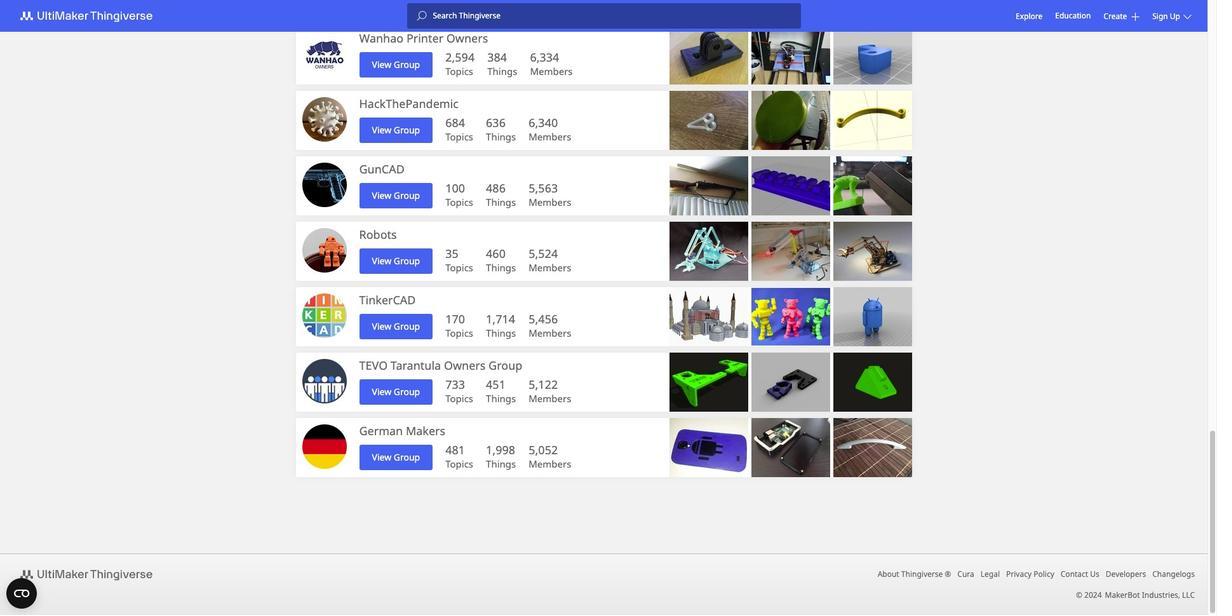 Task type: locate. For each thing, give the bounding box(es) containing it.
topics left 384
[[446, 65, 474, 78]]

view
[[372, 58, 392, 71], [372, 124, 392, 136], [372, 189, 392, 201], [372, 255, 392, 267], [372, 320, 392, 332], [372, 386, 392, 398], [372, 451, 392, 463]]

view group down guncad link at the top
[[372, 189, 420, 201]]

6 avatar image from the top
[[302, 359, 347, 404]]

6 view group from the top
[[372, 386, 420, 398]]

2 avatar image from the top
[[302, 97, 347, 142]]

3 view group button from the top
[[359, 183, 433, 208]]

view group down wanhao
[[372, 58, 420, 71]]

view group button down "hackthepandemic" link
[[359, 117, 433, 143]]

view group down robots link
[[372, 255, 420, 267]]

group down robots link
[[394, 255, 420, 267]]

group for wanhao printer owners
[[394, 58, 420, 71]]

1 view from the top
[[372, 58, 392, 71]]

7 topics from the top
[[446, 458, 474, 470]]

7 view group link from the top
[[359, 445, 433, 470]]

tevo tarantula owners group link
[[359, 358, 523, 373]]

5,563
[[529, 181, 558, 196]]

6,340
[[529, 115, 558, 130]]

members right 384 things
[[530, 65, 573, 78]]

cura
[[958, 569, 975, 580]]

topics down tevo tarantula owners group
[[446, 392, 474, 405]]

6 view group link from the top
[[359, 379, 433, 405]]

topics left 636 at left
[[446, 130, 474, 143]]

view group button down robots link
[[359, 248, 433, 274]]

about thingiverse ® link
[[878, 569, 952, 580]]

owners
[[447, 31, 488, 46], [444, 358, 486, 373]]

group down tarantula
[[394, 386, 420, 398]]

things right 35 topics
[[486, 261, 516, 274]]

sign
[[1153, 10, 1169, 21]]

view group link down german makers link
[[359, 445, 433, 470]]

changelogs
[[1153, 569, 1196, 580]]

5 topics from the top
[[446, 327, 474, 339]]

topics left 460
[[446, 261, 474, 274]]

tevo
[[359, 358, 388, 373]]

view group link down tinkercad link
[[359, 314, 433, 339]]

things right 733 topics
[[486, 392, 516, 405]]

view group down tarantula
[[372, 386, 420, 398]]

things right 100 topics
[[486, 196, 516, 208]]

view down guncad
[[372, 189, 392, 201]]

3 view from the top
[[372, 189, 392, 201]]

4 view from the top
[[372, 255, 392, 267]]

view down tevo
[[372, 386, 392, 398]]

group down wanhao printer owners at the top left of page
[[394, 58, 420, 71]]

view group link for hackthepandemic
[[359, 117, 433, 143]]

6 topics from the top
[[446, 392, 474, 405]]

view down wanhao
[[372, 58, 392, 71]]

members right 451 things
[[529, 392, 572, 405]]

things right 2,594 topics
[[488, 65, 518, 78]]

4 view group button from the top
[[359, 248, 433, 274]]

view group for german makers
[[372, 451, 420, 463]]

view group link for tinkercad
[[359, 314, 433, 339]]

explore button
[[1016, 10, 1043, 21]]

thingiverse
[[902, 569, 943, 580]]

group down guncad link at the top
[[394, 189, 420, 201]]

view group
[[372, 58, 420, 71], [372, 124, 420, 136], [372, 189, 420, 201], [372, 255, 420, 267], [372, 320, 420, 332], [372, 386, 420, 398], [372, 451, 420, 463]]

view group link down robots link
[[359, 248, 433, 274]]

avatar image
[[302, 32, 347, 76], [302, 97, 347, 142], [302, 163, 347, 207], [302, 228, 347, 273], [302, 294, 347, 338], [302, 359, 347, 404], [302, 425, 347, 469]]

group
[[394, 58, 420, 71], [394, 124, 420, 136], [394, 189, 420, 201], [394, 255, 420, 267], [394, 320, 420, 332], [489, 358, 523, 373], [394, 386, 420, 398], [394, 451, 420, 463]]

view for robots
[[372, 255, 392, 267]]

group down tinkercad at the left of the page
[[394, 320, 420, 332]]

view group down tinkercad link
[[372, 320, 420, 332]]

guncad
[[359, 161, 405, 177]]

view group link down wanhao
[[359, 52, 433, 77]]

members right "1,714 things"
[[529, 327, 572, 339]]

7 view from the top
[[372, 451, 392, 463]]

4 avatar image from the top
[[302, 228, 347, 273]]

things for 384
[[488, 65, 518, 78]]

5 view group link from the top
[[359, 314, 433, 339]]

7 avatar image from the top
[[302, 425, 347, 469]]

view down tinkercad at the left of the page
[[372, 320, 392, 332]]

things for 1,998
[[486, 458, 516, 470]]

things right the 170 topics
[[486, 327, 516, 339]]

view group button down tarantula
[[359, 379, 433, 405]]

636 things
[[486, 115, 516, 143]]

3 topics from the top
[[446, 196, 474, 208]]

privacy policy link
[[1007, 569, 1055, 580]]

members for 5,052
[[529, 458, 572, 470]]

topics for 2,594
[[446, 65, 474, 78]]

makerbot logo image
[[13, 8, 168, 24]]

makerbot
[[1106, 590, 1141, 601]]

about thingiverse ® cura legal privacy policy contact us developers changelogs
[[878, 569, 1196, 580]]

avatar image for guncad
[[302, 163, 347, 207]]

2 view group from the top
[[372, 124, 420, 136]]

3 view group from the top
[[372, 189, 420, 201]]

german makers link
[[359, 423, 446, 439]]

view group button down guncad link at the top
[[359, 183, 433, 208]]

view down hackthepandemic
[[372, 124, 392, 136]]

view for tinkercad
[[372, 320, 392, 332]]

4 topics from the top
[[446, 261, 474, 274]]

view group button down tinkercad link
[[359, 314, 433, 339]]

industries,
[[1143, 590, 1181, 601]]

topics left 486
[[446, 196, 474, 208]]

topics for 481
[[446, 458, 474, 470]]

members right 460 things
[[529, 261, 572, 274]]

tinkercad
[[359, 292, 416, 308]]

4 view group from the top
[[372, 255, 420, 267]]

makerbot industries, llc link
[[1106, 590, 1196, 601]]

1 view group from the top
[[372, 58, 420, 71]]

wanhao printer owners link
[[359, 31, 488, 46]]

1,714 things
[[486, 311, 516, 339]]

6 view group button from the top
[[359, 379, 433, 405]]

view group link for german makers
[[359, 445, 433, 470]]

1 topics from the top
[[446, 65, 474, 78]]

7 view group button from the top
[[359, 445, 433, 470]]

384
[[488, 50, 507, 65]]

owners up 733
[[444, 358, 486, 373]]

topics up tevo tarantula owners group
[[446, 327, 474, 339]]

481
[[446, 442, 465, 458]]

view group button for tinkercad
[[359, 314, 433, 339]]

1 view group link from the top
[[359, 52, 433, 77]]

explore
[[1016, 10, 1043, 21]]

5,456 members
[[529, 311, 572, 339]]

things right 481 topics
[[486, 458, 516, 470]]

view group button
[[359, 52, 433, 77], [359, 117, 433, 143], [359, 183, 433, 208], [359, 248, 433, 274], [359, 314, 433, 339], [359, 379, 433, 405], [359, 445, 433, 470]]

view group for hackthepandemic
[[372, 124, 420, 136]]

things for 636
[[486, 130, 516, 143]]

members right the 486 things
[[529, 196, 572, 208]]

owners for 733
[[444, 358, 486, 373]]

486
[[486, 181, 506, 196]]

topics left 1,998 things
[[446, 458, 474, 470]]

733
[[446, 377, 465, 392]]

view group button down wanhao
[[359, 52, 433, 77]]

things right 684 topics
[[486, 130, 516, 143]]

members for 5,563
[[529, 196, 572, 208]]

1 vertical spatial owners
[[444, 358, 486, 373]]

5 view group from the top
[[372, 320, 420, 332]]

5 view from the top
[[372, 320, 392, 332]]

hackthepandemic link
[[359, 96, 459, 111]]

2 topics from the top
[[446, 130, 474, 143]]

481 topics
[[446, 442, 474, 470]]

100 topics
[[446, 181, 474, 208]]

members for 6,340
[[529, 130, 572, 143]]

view down german
[[372, 451, 392, 463]]

view down robots link
[[372, 255, 392, 267]]

view group button for robots
[[359, 248, 433, 274]]

view group down "hackthepandemic" link
[[372, 124, 420, 136]]

1 avatar image from the top
[[302, 32, 347, 76]]

0 vertical spatial owners
[[447, 31, 488, 46]]

view group link down tarantula
[[359, 379, 433, 405]]

384 things
[[488, 50, 518, 78]]

topics for 100
[[446, 196, 474, 208]]

owners up the "2,594"
[[447, 31, 488, 46]]

tinkercad link
[[359, 292, 416, 308]]

3 view group link from the top
[[359, 183, 433, 208]]

wanhao printer owners
[[359, 31, 488, 46]]

4 view group link from the top
[[359, 248, 433, 274]]

7 view group from the top
[[372, 451, 420, 463]]

topics for 170
[[446, 327, 474, 339]]

view group link down guncad link at the top
[[359, 183, 433, 208]]

create button
[[1104, 10, 1140, 21]]

1 view group button from the top
[[359, 52, 433, 77]]

members right 636 things
[[529, 130, 572, 143]]

owners for 2,594
[[447, 31, 488, 46]]

2 view from the top
[[372, 124, 392, 136]]

6 view from the top
[[372, 386, 392, 398]]

view group link
[[359, 52, 433, 77], [359, 117, 433, 143], [359, 183, 433, 208], [359, 248, 433, 274], [359, 314, 433, 339], [359, 379, 433, 405], [359, 445, 433, 470]]

topics for 733
[[446, 392, 474, 405]]

group down "hackthepandemic" link
[[394, 124, 420, 136]]

avatar image for wanhao printer owners
[[302, 32, 347, 76]]

1,998 things
[[486, 442, 516, 470]]

5 avatar image from the top
[[302, 294, 347, 338]]

view group button for german makers
[[359, 445, 433, 470]]

contact
[[1061, 569, 1089, 580]]

486 things
[[486, 181, 516, 208]]

view group link down "hackthepandemic" link
[[359, 117, 433, 143]]

avatar image for tevo tarantula owners group
[[302, 359, 347, 404]]

5,563 members
[[529, 181, 572, 208]]

view group down german makers link
[[372, 451, 420, 463]]

1,714
[[486, 311, 515, 327]]

group for german makers
[[394, 451, 420, 463]]

group for tinkercad
[[394, 320, 420, 332]]

view group button down german makers link
[[359, 445, 433, 470]]

view for guncad
[[372, 189, 392, 201]]

3 avatar image from the top
[[302, 163, 347, 207]]

35 topics
[[446, 246, 474, 274]]

topics for 684
[[446, 130, 474, 143]]

topics inside 2,594 topics
[[446, 65, 474, 78]]

view group link for wanhao printer owners
[[359, 52, 433, 77]]

2 view group button from the top
[[359, 117, 433, 143]]

view for tevo tarantula owners group
[[372, 386, 392, 398]]

view for hackthepandemic
[[372, 124, 392, 136]]

robots link
[[359, 227, 397, 242]]

members right 1,998 things
[[529, 458, 572, 470]]

5 view group button from the top
[[359, 314, 433, 339]]

group down german makers link
[[394, 451, 420, 463]]

topics
[[446, 65, 474, 78], [446, 130, 474, 143], [446, 196, 474, 208], [446, 261, 474, 274], [446, 327, 474, 339], [446, 392, 474, 405], [446, 458, 474, 470]]

search control image
[[417, 11, 427, 21]]

2 view group link from the top
[[359, 117, 433, 143]]

german
[[359, 423, 403, 439]]

tarantula
[[391, 358, 441, 373]]



Task type: describe. For each thing, give the bounding box(es) containing it.
group for tevo tarantula owners group
[[394, 386, 420, 398]]

5,524
[[529, 246, 558, 261]]

group up 451
[[489, 358, 523, 373]]

german makers
[[359, 423, 446, 439]]

us
[[1091, 569, 1100, 580]]

2024
[[1085, 590, 1102, 601]]

things for 486
[[486, 196, 516, 208]]

view group button for guncad
[[359, 183, 433, 208]]

printer
[[407, 31, 444, 46]]

changelogs link
[[1153, 569, 1196, 580]]

developers
[[1106, 569, 1147, 580]]

llc
[[1183, 590, 1196, 601]]

100
[[446, 181, 465, 196]]

170
[[446, 311, 465, 327]]

robots
[[359, 227, 397, 242]]

logo image
[[13, 567, 168, 582]]

legal link
[[981, 569, 1000, 580]]

plusicon image
[[1132, 12, 1140, 21]]

group for hackthepandemic
[[394, 124, 420, 136]]

education
[[1056, 10, 1091, 21]]

2,594
[[446, 50, 475, 65]]

developers link
[[1106, 569, 1147, 580]]

5,122
[[529, 377, 558, 392]]

5,052 members
[[529, 442, 572, 470]]

35
[[446, 246, 459, 261]]

view for german makers
[[372, 451, 392, 463]]

®
[[945, 569, 952, 580]]

members for 6,334
[[530, 65, 573, 78]]

avatar image for hackthepandemic
[[302, 97, 347, 142]]

view group link for guncad
[[359, 183, 433, 208]]

5,524 members
[[529, 246, 572, 274]]

view group for tevo tarantula owners group
[[372, 386, 420, 398]]

group for guncad
[[394, 189, 420, 201]]

view for wanhao printer owners
[[372, 58, 392, 71]]

733 topics
[[446, 377, 474, 405]]

avatar image for tinkercad
[[302, 294, 347, 338]]

legal
[[981, 569, 1000, 580]]

guncad link
[[359, 161, 405, 177]]

5,052
[[529, 442, 558, 458]]

2,594 topics
[[446, 50, 475, 78]]

avatar image for robots
[[302, 228, 347, 273]]

view group link for robots
[[359, 248, 433, 274]]

cura link
[[958, 569, 975, 580]]

6,334
[[530, 50, 560, 65]]

group for robots
[[394, 255, 420, 267]]

up
[[1171, 10, 1181, 21]]

members for 5,456
[[529, 327, 572, 339]]

topics for 35
[[446, 261, 474, 274]]

tevo tarantula owners group
[[359, 358, 523, 373]]

avatar image for german makers
[[302, 425, 347, 469]]

sign up button
[[1153, 10, 1196, 21]]

460 things
[[486, 246, 516, 274]]

170 topics
[[446, 311, 474, 339]]

5,122 members
[[529, 377, 572, 405]]

©
[[1077, 590, 1083, 601]]

policy
[[1034, 569, 1055, 580]]

6,334 members
[[530, 50, 573, 78]]

451
[[486, 377, 506, 392]]

things for 451
[[486, 392, 516, 405]]

view group button for wanhao printer owners
[[359, 52, 433, 77]]

view group for wanhao printer owners
[[372, 58, 420, 71]]

view group for tinkercad
[[372, 320, 420, 332]]

view group button for hackthepandemic
[[359, 117, 433, 143]]

open widget image
[[6, 578, 37, 609]]

636
[[486, 115, 506, 130]]

sign up
[[1153, 10, 1181, 21]]

members for 5,122
[[529, 392, 572, 405]]

education link
[[1056, 9, 1091, 23]]

wanhao
[[359, 31, 404, 46]]

6,340 members
[[529, 115, 572, 143]]

view group for guncad
[[372, 189, 420, 201]]

things for 460
[[486, 261, 516, 274]]

5,456
[[529, 311, 558, 327]]

view group button for tevo tarantula owners group
[[359, 379, 433, 405]]

1,998
[[486, 442, 515, 458]]

contact us link
[[1061, 569, 1100, 580]]

things for 1,714
[[486, 327, 516, 339]]

view group link for tevo tarantula owners group
[[359, 379, 433, 405]]

684
[[446, 115, 465, 130]]

view group for robots
[[372, 255, 420, 267]]

Search Thingiverse text field
[[427, 11, 801, 21]]

about
[[878, 569, 900, 580]]

makers
[[406, 423, 446, 439]]

members for 5,524
[[529, 261, 572, 274]]

privacy
[[1007, 569, 1032, 580]]

684 topics
[[446, 115, 474, 143]]

hackthepandemic
[[359, 96, 459, 111]]

create
[[1104, 10, 1128, 21]]

451 things
[[486, 377, 516, 405]]

© 2024 makerbot industries, llc
[[1077, 590, 1196, 601]]

460
[[486, 246, 506, 261]]



Task type: vqa. For each thing, say whether or not it's contained in the screenshot.


